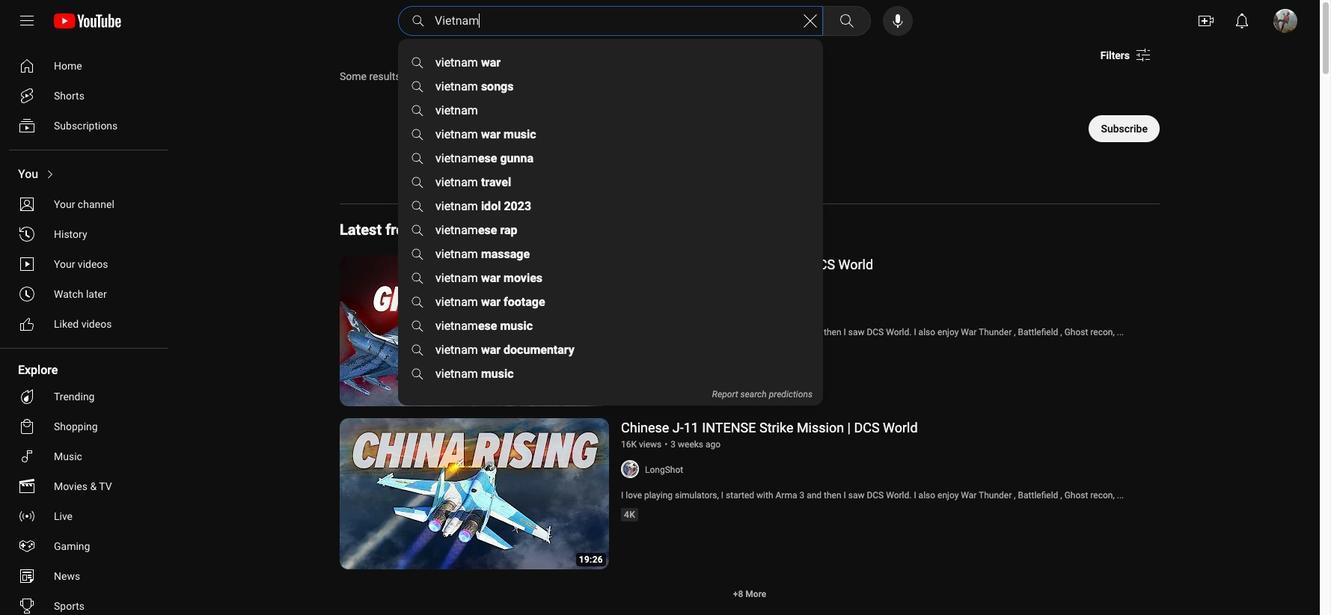 Task type: locate. For each thing, give the bounding box(es) containing it.
None text field
[[1101, 49, 1130, 61]]

8 option from the top
[[9, 279, 162, 309]]

su-30 flanker vs gripen fight | dcs world by longshot 22,995 views 2 weeks ago 12 minutes, 28 seconds element
[[621, 257, 874, 272]]

7 option from the top
[[9, 249, 162, 279]]

list box
[[398, 51, 823, 406]]

10 option from the top
[[9, 382, 162, 412]]

option
[[9, 51, 162, 81], [9, 81, 162, 111], [9, 111, 162, 141], [9, 159, 162, 189], [9, 189, 162, 219], [9, 219, 162, 249], [9, 249, 162, 279], [9, 279, 162, 309], [9, 309, 162, 339], [9, 382, 162, 412], [9, 412, 162, 442], [9, 442, 162, 472], [9, 472, 162, 501], [9, 501, 162, 531], [9, 531, 162, 561], [9, 561, 162, 591], [9, 591, 162, 615]]

5 option from the top
[[9, 189, 162, 219]]

13 option from the top
[[9, 472, 162, 501]]

None search field
[[395, 6, 874, 36]]

15 option from the top
[[9, 531, 162, 561]]

6 option from the top
[[9, 219, 162, 249]]

None text field
[[1101, 123, 1148, 135]]

go to channel image
[[621, 460, 639, 478]]

4 option from the top
[[9, 159, 162, 189]]



Task type: vqa. For each thing, say whether or not it's contained in the screenshot.
option
yes



Task type: describe. For each thing, give the bounding box(es) containing it.
12 option from the top
[[9, 442, 162, 472]]

17 option from the top
[[9, 591, 162, 615]]

1 option from the top
[[9, 51, 162, 81]]

3 option from the top
[[9, 111, 162, 141]]

19 minutes, 26 seconds element
[[579, 555, 603, 564]]

2 option from the top
[[9, 81, 162, 111]]

+8 more element
[[733, 588, 767, 601]]

14 option from the top
[[9, 501, 162, 531]]

Search text field
[[435, 11, 802, 31]]

chinese j-11 intense strike mission | dcs world by longshot 16,695 views 3 weeks ago 19 minutes element
[[621, 420, 918, 436]]

11 option from the top
[[9, 412, 162, 442]]

16 option from the top
[[9, 561, 162, 591]]

9 option from the top
[[9, 309, 162, 339]]

avatar image image
[[1274, 9, 1298, 33]]



